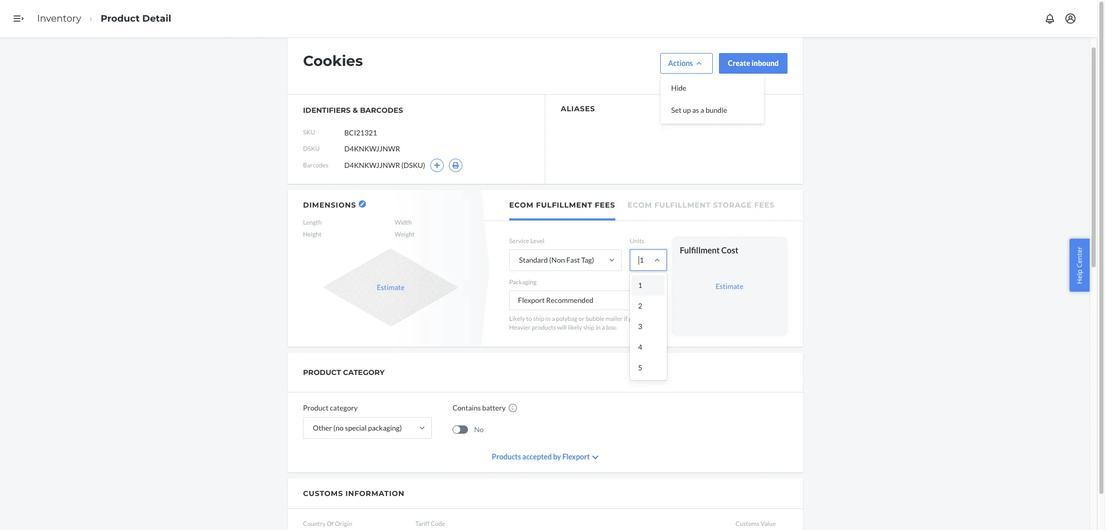 Task type: locate. For each thing, give the bounding box(es) containing it.
1 horizontal spatial ecom
[[628, 201, 653, 210]]

mailer
[[606, 315, 623, 323]]

0 horizontal spatial a
[[552, 315, 555, 323]]

ecom up units
[[628, 201, 653, 210]]

1 vertical spatial ship
[[584, 324, 595, 332]]

bundle
[[706, 106, 728, 115]]

2 d4knkwjjnwr from the top
[[345, 161, 400, 170]]

2 horizontal spatial a
[[701, 106, 705, 115]]

d4knkwjjnwr up pencil alt icon
[[345, 161, 400, 170]]

fulfillment for storage
[[655, 201, 711, 210]]

storage
[[714, 201, 752, 210]]

2 vertical spatial a
[[602, 324, 605, 332]]

fulfillment
[[537, 201, 593, 210], [655, 201, 711, 210], [680, 246, 720, 255]]

0 vertical spatial 1
[[640, 256, 644, 265]]

detail
[[142, 13, 171, 24]]

in
[[546, 315, 551, 323], [596, 324, 601, 332]]

set up as a bundle
[[672, 106, 728, 115]]

0 horizontal spatial flexport
[[518, 296, 545, 305]]

flexport up to on the bottom left of page
[[518, 296, 545, 305]]

ship right to on the bottom left of page
[[534, 315, 545, 323]]

1 horizontal spatial fees
[[755, 201, 775, 210]]

flexport recommended
[[518, 296, 594, 305]]

length
[[303, 219, 322, 226]]

in down bubble
[[596, 324, 601, 332]]

create
[[728, 59, 751, 68]]

0 horizontal spatial estimate
[[377, 283, 405, 292]]

product up the other at the bottom of the page
[[303, 404, 329, 413]]

special
[[345, 424, 367, 433]]

1 vertical spatial customs
[[736, 521, 760, 528]]

a left box. at the right of page
[[602, 324, 605, 332]]

ecom fulfillment storage fees tab
[[628, 190, 775, 219]]

a up products
[[552, 315, 555, 323]]

units
[[630, 237, 645, 245]]

products accepted by flexport
[[492, 453, 590, 462]]

tariff code
[[416, 521, 445, 528]]

1 horizontal spatial a
[[602, 324, 605, 332]]

0 vertical spatial customs
[[303, 490, 343, 499]]

standard (non fast tag)
[[519, 256, 595, 265]]

in up products
[[546, 315, 551, 323]]

breadcrumbs navigation
[[29, 3, 180, 34]]

product for product detail
[[101, 13, 140, 24]]

help center button
[[1071, 239, 1090, 292]]

1 up '2'
[[639, 281, 643, 290]]

1 horizontal spatial ship
[[584, 324, 595, 332]]

product category
[[303, 368, 385, 378]]

estimate
[[716, 282, 744, 291], [377, 283, 405, 292]]

1 vertical spatial product
[[303, 404, 329, 413]]

identifiers & barcodes
[[303, 106, 403, 115]]

origin
[[335, 521, 352, 528]]

(dsku)
[[402, 161, 426, 170]]

or
[[579, 315, 585, 323]]

center
[[1076, 247, 1085, 268]]

customs left value
[[736, 521, 760, 528]]

1 vertical spatial 1
[[639, 281, 643, 290]]

0 vertical spatial a
[[701, 106, 705, 115]]

1 ecom from the left
[[510, 201, 534, 210]]

level
[[531, 237, 545, 245]]

1 d4knkwjjnwr from the top
[[345, 144, 400, 153]]

2 ecom from the left
[[628, 201, 653, 210]]

0 vertical spatial d4knkwjjnwr
[[345, 144, 400, 153]]

4
[[639, 343, 643, 352]]

cost
[[722, 246, 739, 255]]

0 vertical spatial in
[[546, 315, 551, 323]]

other (no special packaging)
[[313, 424, 402, 433]]

create inbound button
[[720, 53, 788, 74]]

0 horizontal spatial in
[[546, 315, 551, 323]]

ecom up service
[[510, 201, 534, 210]]

a right as
[[701, 106, 705, 115]]

product inside breadcrumbs navigation
[[101, 13, 140, 24]]

create inbound
[[728, 59, 779, 68]]

print image
[[452, 162, 460, 169]]

d4knkwjjnwr (dsku)
[[345, 161, 426, 170]]

ecom for ecom fulfillment storage fees
[[628, 201, 653, 210]]

fulfillment left storage
[[655, 201, 711, 210]]

information
[[346, 490, 405, 499]]

flexport inside 'button'
[[518, 296, 545, 305]]

ecom
[[510, 201, 534, 210], [628, 201, 653, 210]]

of
[[327, 521, 334, 528]]

bubble
[[586, 315, 605, 323]]

1 fees from the left
[[595, 201, 616, 210]]

ship down bubble
[[584, 324, 595, 332]]

country
[[303, 521, 326, 528]]

likely
[[510, 315, 525, 323]]

fulfillment up level
[[537, 201, 593, 210]]

no
[[475, 425, 484, 434]]

customs up the country of origin
[[303, 490, 343, 499]]

actions
[[669, 59, 693, 68]]

0 horizontal spatial ship
[[534, 315, 545, 323]]

help
[[1076, 270, 1085, 284]]

contains battery
[[453, 404, 506, 413]]

0 vertical spatial product
[[101, 13, 140, 24]]

estimate link
[[716, 282, 744, 291]]

flexport right by
[[563, 453, 590, 462]]

pencil alt image
[[360, 202, 365, 206]]

customs
[[303, 490, 343, 499], [736, 521, 760, 528]]

2 fees from the left
[[755, 201, 775, 210]]

a inside button
[[701, 106, 705, 115]]

1 vertical spatial d4knkwjjnwr
[[345, 161, 400, 170]]

will
[[558, 324, 567, 332]]

customs value
[[736, 521, 776, 528]]

flexport
[[518, 296, 545, 305], [563, 453, 590, 462]]

1 horizontal spatial customs
[[736, 521, 760, 528]]

product
[[101, 13, 140, 24], [303, 404, 329, 413]]

0 vertical spatial flexport
[[518, 296, 545, 305]]

1 vertical spatial flexport
[[563, 453, 590, 462]]

1 down units
[[640, 256, 644, 265]]

cookies
[[303, 52, 363, 70]]

d4knkwjjnwr up d4knkwjjnwr (dsku)
[[345, 144, 400, 153]]

0 horizontal spatial ecom
[[510, 201, 534, 210]]

fees
[[595, 201, 616, 210], [755, 201, 775, 210]]

set
[[672, 106, 682, 115]]

1 vertical spatial in
[[596, 324, 601, 332]]

code
[[431, 521, 445, 528]]

1 horizontal spatial product
[[303, 404, 329, 413]]

1 horizontal spatial flexport
[[563, 453, 590, 462]]

chevron down image
[[593, 455, 599, 462]]

0 horizontal spatial fees
[[595, 201, 616, 210]]

a
[[701, 106, 705, 115], [552, 315, 555, 323], [602, 324, 605, 332]]

to
[[527, 315, 532, 323]]

0 horizontal spatial product
[[101, 13, 140, 24]]

None text field
[[345, 123, 421, 142]]

sku
[[303, 129, 315, 136]]

estimate for "estimate" link
[[716, 282, 744, 291]]

set up as a bundle button
[[664, 99, 763, 122]]

1
[[640, 256, 644, 265], [639, 281, 643, 290]]

product left detail
[[101, 13, 140, 24]]

dsku
[[303, 145, 320, 153]]

1 horizontal spatial estimate
[[716, 282, 744, 291]]

tab list
[[485, 190, 804, 221]]

0 horizontal spatial customs
[[303, 490, 343, 499]]



Task type: vqa. For each thing, say whether or not it's contained in the screenshot.
TAG)
yes



Task type: describe. For each thing, give the bounding box(es) containing it.
help center
[[1076, 247, 1085, 284]]

2
[[639, 302, 643, 311]]

tag)
[[582, 256, 595, 265]]

height
[[303, 231, 322, 238]]

product category
[[303, 404, 358, 413]]

width
[[395, 219, 412, 226]]

1 for 1 2 3 4 5
[[639, 281, 643, 290]]

category
[[343, 368, 385, 378]]

possible.
[[629, 315, 653, 323]]

3
[[639, 322, 643, 331]]

tab list containing ecom fulfillment fees
[[485, 190, 804, 221]]

customs for customs information
[[303, 490, 343, 499]]

identifiers
[[303, 106, 351, 115]]

1 for 1
[[640, 256, 644, 265]]

units element
[[630, 250, 667, 381]]

ecom for ecom fulfillment fees
[[510, 201, 534, 210]]

contains
[[453, 404, 481, 413]]

hide
[[672, 84, 687, 92]]

ecom fulfillment fees
[[510, 201, 616, 210]]

service
[[510, 237, 530, 245]]

up
[[683, 106, 691, 115]]

1 horizontal spatial in
[[596, 324, 601, 332]]

product for product category
[[303, 404, 329, 413]]

0 vertical spatial ship
[[534, 315, 545, 323]]

likely to ship in a polybag or bubble mailer if possible. heavier products will likely ship in a box.
[[510, 315, 653, 332]]

tariff
[[416, 521, 430, 528]]

(non
[[550, 256, 565, 265]]

customs information
[[303, 490, 405, 499]]

estimate button
[[377, 283, 405, 293]]

service level
[[510, 237, 545, 245]]

1 2 3 4 5
[[639, 281, 643, 372]]

ecom fulfillment storage fees
[[628, 201, 775, 210]]

value
[[761, 521, 776, 528]]

1 vertical spatial a
[[552, 315, 555, 323]]

plus image
[[434, 162, 441, 169]]

barcodes
[[360, 106, 403, 115]]

packaging
[[510, 279, 537, 286]]

(no
[[334, 424, 344, 433]]

fast
[[567, 256, 580, 265]]

box.
[[607, 324, 618, 332]]

5
[[639, 364, 643, 372]]

country of origin
[[303, 521, 352, 528]]

dimensions
[[303, 201, 356, 210]]

as
[[693, 106, 700, 115]]

category
[[330, 404, 358, 413]]

products
[[532, 324, 556, 332]]

if
[[624, 315, 628, 323]]

customs for customs value
[[736, 521, 760, 528]]

barcodes
[[303, 162, 329, 169]]

by
[[554, 453, 561, 462]]

aliases
[[561, 104, 596, 113]]

fulfillment left cost
[[680, 246, 720, 255]]

inventory link
[[37, 13, 81, 24]]

product detail
[[101, 13, 171, 24]]

standard
[[519, 256, 548, 265]]

likely
[[568, 324, 583, 332]]

inbound
[[752, 59, 779, 68]]

open account menu image
[[1065, 12, 1078, 25]]

flexport recommended button
[[510, 291, 664, 311]]

polybag
[[556, 315, 578, 323]]

open navigation image
[[12, 12, 25, 25]]

accepted
[[523, 453, 552, 462]]

fulfillment for fees
[[537, 201, 593, 210]]

products
[[492, 453, 521, 462]]

battery
[[483, 404, 506, 413]]

hide button
[[664, 77, 763, 99]]

heavier
[[510, 324, 531, 332]]

packaging)
[[368, 424, 402, 433]]

inventory
[[37, 13, 81, 24]]

weight
[[395, 231, 415, 238]]

estimate for estimate button
[[377, 283, 405, 292]]

recommended
[[547, 296, 594, 305]]

open notifications image
[[1045, 12, 1057, 25]]

d4knkwjjnwr for d4knkwjjnwr (dsku)
[[345, 161, 400, 170]]

ecom fulfillment fees tab
[[510, 190, 616, 221]]

other
[[313, 424, 332, 433]]

fulfillment cost
[[680, 246, 739, 255]]

d4knkwjjnwr for d4knkwjjnwr
[[345, 144, 400, 153]]

&
[[353, 106, 358, 115]]

product detail link
[[101, 13, 171, 24]]

product
[[303, 368, 341, 378]]



